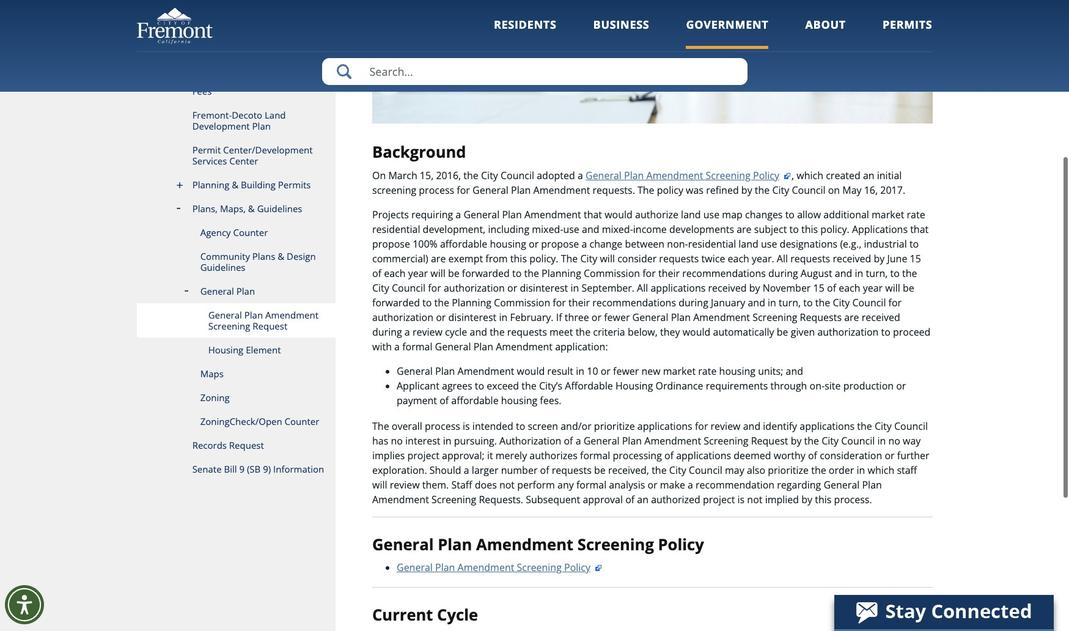 Task type: locate. For each thing, give the bounding box(es) containing it.
during
[[769, 267, 799, 280], [679, 296, 709, 309], [373, 325, 402, 339]]

1 mixed- from the left
[[532, 222, 564, 236]]

1 vertical spatial permits
[[278, 179, 311, 191]]

residential down projects
[[373, 222, 421, 236]]

counter for agency counter
[[233, 226, 268, 239]]

0 vertical spatial housing
[[490, 237, 527, 251]]

housing inside general plan amendment would result in 10 or fewer new market rate housing units; and applicant agrees to exceed the city's affordable housing ordinance requirements through on-site production or payment of affordable housing fees.
[[616, 379, 654, 393]]

for down ordinance
[[695, 419, 709, 433]]

and left identify
[[744, 419, 761, 433]]

2 horizontal spatial each
[[839, 281, 861, 295]]

1 horizontal spatial use
[[704, 208, 720, 221]]

the inside , which created an initial screening process for general plan amendment requests. the policy was refined by the city council on may 16, 2017.
[[755, 183, 770, 197]]

would
[[605, 208, 633, 221], [683, 325, 711, 339], [517, 364, 545, 378]]

land up developments
[[681, 208, 701, 221]]

ordinance
[[656, 379, 704, 393]]

or up criteria
[[592, 311, 602, 324]]

1 horizontal spatial their
[[659, 267, 680, 280]]

0 horizontal spatial the
[[373, 419, 389, 433]]

in
[[855, 267, 864, 280], [571, 281, 579, 295], [768, 296, 777, 309], [499, 311, 508, 324], [576, 364, 585, 378], [443, 434, 452, 448], [878, 434, 887, 448], [857, 463, 866, 477]]

consideration
[[820, 449, 883, 462]]

0 horizontal spatial turn,
[[779, 296, 801, 309]]

request up 9
[[229, 439, 264, 451]]

authorize
[[636, 208, 679, 221]]

forwarded
[[462, 267, 510, 280], [373, 296, 420, 309]]

housing down including
[[490, 237, 527, 251]]

this right from
[[511, 252, 527, 265]]

policy. right from
[[530, 252, 559, 265]]

recommendations down 'twice'
[[683, 267, 766, 280]]

housing up the maps link
[[208, 344, 244, 356]]

amendment inside general plan amendment screening request
[[265, 309, 319, 321]]

which left staff
[[868, 463, 895, 477]]

0 horizontal spatial disinterest
[[449, 311, 497, 324]]

1 horizontal spatial which
[[868, 463, 895, 477]]

planning up the if
[[542, 267, 582, 280]]

1 horizontal spatial &
[[248, 202, 255, 215]]

for down 100%
[[428, 281, 442, 295]]

2 no from the left
[[889, 434, 901, 448]]

0 horizontal spatial their
[[569, 296, 590, 309]]

not up requests.
[[500, 478, 515, 492]]

received up proceed
[[862, 311, 901, 324]]

and up through on the bottom
[[786, 364, 804, 378]]

land
[[265, 109, 286, 121]]

housing
[[208, 344, 244, 356], [616, 379, 654, 393]]

use down subject
[[762, 237, 778, 251]]

also
[[747, 463, 766, 477]]

they
[[661, 325, 681, 339]]

propose up commercial)
[[373, 237, 410, 251]]

through
[[771, 379, 808, 393]]

application:
[[556, 340, 608, 353]]

about link
[[806, 17, 847, 49]]

counter up information at the left bottom of page
[[285, 415, 320, 428]]

& for plans
[[278, 250, 285, 262]]

1 horizontal spatial policy.
[[821, 222, 850, 236]]

&
[[232, 179, 239, 191], [248, 202, 255, 215], [278, 250, 285, 262]]

2 vertical spatial the
[[373, 419, 389, 433]]

during up november
[[769, 267, 799, 280]]

affordable inside projects requiring a general plan amendment that would authorize land use map changes to allow additional market rate residential development, including mixed-use and mixed-income developments are subject to this policy. applications that propose 100% affordable housing or propose a change between non-residential land use designations (e.g., industrial to commercial) are exempt from this policy. the city will consider requests twice each year. all requests received by june 15 of each year will be forwarded to the planning commission for their recommendations during august and in turn, to the city council for authorization or disinterest in september. all applications received by november 15 of each year will be forwarded to the planning commission for their recommendations during january and in turn, to the city council for authorization or disinterest in february. if three or fewer general plan amendment screening requests are received during a review cycle and the requests meet the criteria below, they would automatically be given authorization to proceed with a formal general plan amendment application:
[[440, 237, 488, 251]]

permit center/development services center
[[192, 144, 313, 167]]

1 vertical spatial each
[[384, 267, 406, 280]]

,
[[792, 169, 795, 182]]

would down requests.
[[605, 208, 633, 221]]

fees
[[192, 85, 212, 97]]

which right ,
[[797, 169, 824, 182]]

market up ordinance
[[664, 364, 696, 378]]

for inside , which created an initial screening process for general plan amendment requests. the policy was refined by the city council on may 16, 2017.
[[457, 183, 470, 197]]

1 vertical spatial process
[[425, 419, 461, 433]]

perform
[[518, 478, 555, 492]]

allow
[[798, 208, 822, 221]]

the left policy
[[638, 183, 655, 197]]

0 horizontal spatial residential
[[373, 222, 421, 236]]

0 horizontal spatial propose
[[373, 237, 410, 251]]

disinterest up february.
[[520, 281, 568, 295]]

1 horizontal spatial land
[[739, 237, 759, 251]]

in left 10
[[576, 364, 585, 378]]

counter down 'plans, maps, & guidelines'
[[233, 226, 268, 239]]

production
[[844, 379, 894, 393]]

fremont-decoto land development plan link
[[137, 103, 336, 138]]

plans
[[253, 250, 275, 262]]

may
[[843, 183, 862, 197]]

way
[[904, 434, 921, 448]]

march
[[389, 169, 418, 182]]

2 vertical spatial would
[[517, 364, 545, 378]]

process inside the overall process is intended to screen and/or prioritize applications for review and identify applications the city council has no interest in pursuing. authorization of a general plan amendment screening request by the city council in no way implies project approval; it merely authorizes formal processing of applications deemed worthy of consideration or further exploration. should a larger number of requests be received, the city council may also prioritize the order in which staff will review them. staff does not perform any formal analysis or make a recommendation regarding general plan amendment screening requests. subsequent approval of an authorized project is not implied by this process.
[[425, 419, 461, 433]]

use up developments
[[704, 208, 720, 221]]

this
[[802, 222, 819, 236], [511, 252, 527, 265], [816, 493, 832, 506]]

an inside , which created an initial screening process for general plan amendment requests. the policy was refined by the city council on may 16, 2017.
[[864, 169, 875, 182]]

1 vertical spatial residential
[[689, 237, 737, 251]]

was
[[686, 183, 704, 197]]

automatically
[[714, 325, 775, 339]]

guidelines up general plan
[[200, 261, 246, 273]]

be down exempt
[[448, 267, 460, 280]]

1 horizontal spatial propose
[[542, 237, 579, 251]]

0 horizontal spatial market
[[664, 364, 696, 378]]

2 horizontal spatial &
[[278, 250, 285, 262]]

agency
[[200, 226, 231, 239]]

1 horizontal spatial recommendations
[[683, 267, 766, 280]]

given
[[791, 325, 816, 339]]

general plan amendment screening policy link
[[586, 169, 792, 182], [397, 561, 603, 575]]

by right refined
[[742, 183, 753, 197]]

1 horizontal spatial housing
[[616, 379, 654, 393]]

affordable up exempt
[[440, 237, 488, 251]]

1 vertical spatial this
[[511, 252, 527, 265]]

proceed
[[894, 325, 931, 339]]

1 horizontal spatial not
[[748, 493, 763, 506]]

fewer inside projects requiring a general plan amendment that would authorize land use map changes to allow additional market rate residential development, including mixed-use and mixed-income developments are subject to this policy. applications that propose 100% affordable housing or propose a change between non-residential land use designations (e.g., industrial to commercial) are exempt from this policy. the city will consider requests twice each year. all requests received by june 15 of each year will be forwarded to the planning commission for their recommendations during august and in turn, to the city council for authorization or disinterest in september. all applications received by november 15 of each year will be forwarded to the planning commission for their recommendations during january and in turn, to the city council for authorization or disinterest in february. if three or fewer general plan amendment screening requests are received during a review cycle and the requests meet the criteria below, they would automatically be given authorization to proceed with a formal general plan amendment application:
[[604, 311, 630, 324]]

in inside general plan amendment would result in 10 or fewer new market rate housing units; and applicant agrees to exceed the city's affordable housing ordinance requirements through on-site production or payment of affordable housing fees.
[[576, 364, 585, 378]]

is
[[463, 419, 470, 433], [738, 493, 745, 506]]

land up year.
[[739, 237, 759, 251]]

turn, down november
[[779, 296, 801, 309]]

2 mixed- from the left
[[602, 222, 634, 236]]

process up interest
[[425, 419, 461, 433]]

request inside the overall process is intended to screen and/or prioritize applications for review and identify applications the city council has no interest in pursuing. authorization of a general plan amendment screening request by the city council in no way implies project approval; it merely authorizes formal processing of applications deemed worthy of consideration or further exploration. should a larger number of requests be received, the city council may also prioritize the order in which staff will review them. staff does not perform any formal analysis or make a recommendation regarding general plan amendment screening requests. subsequent approval of an authorized project is not implied by this process.
[[752, 434, 789, 448]]

policy
[[657, 183, 684, 197]]

requests inside the overall process is intended to screen and/or prioritize applications for review and identify applications the city council has no interest in pursuing. authorization of a general plan amendment screening request by the city council in no way implies project approval; it merely authorizes formal processing of applications deemed worthy of consideration or further exploration. should a larger number of requests be received, the city council may also prioritize the order in which staff will review them. staff does not perform any formal analysis or make a recommendation regarding general plan amendment screening requests. subsequent approval of an authorized project is not implied by this process.
[[552, 463, 592, 477]]

planning & building permits
[[192, 179, 311, 191]]

0 vertical spatial housing
[[208, 344, 244, 356]]

plan inside , which created an initial screening process for general plan amendment requests. the policy was refined by the city council on may 16, 2017.
[[511, 183, 531, 197]]

2 horizontal spatial would
[[683, 325, 711, 339]]

twice
[[702, 252, 726, 265]]

requests down the designations
[[791, 252, 831, 265]]

recommendations
[[683, 267, 766, 280], [593, 296, 677, 309]]

no
[[391, 434, 403, 448], [889, 434, 901, 448]]

1 horizontal spatial market
[[872, 208, 905, 221]]

0 vertical spatial disinterest
[[520, 281, 568, 295]]

initial
[[878, 169, 902, 182]]

plan inside general plan amendment would result in 10 or fewer new market rate housing units; and applicant agrees to exceed the city's affordable housing ordinance requirements through on-site production or payment of affordable housing fees.
[[436, 364, 455, 378]]

by inside , which created an initial screening process for general plan amendment requests. the policy was refined by the city council on may 16, 2017.
[[742, 183, 753, 197]]

1 horizontal spatial commission
[[584, 267, 640, 280]]

requests down february.
[[508, 325, 547, 339]]

& inside community plans & design guidelines
[[278, 250, 285, 262]]

authorization
[[444, 281, 505, 295], [373, 311, 434, 324], [818, 325, 879, 339]]

1 vertical spatial not
[[748, 493, 763, 506]]

2 vertical spatial each
[[839, 281, 861, 295]]

screen
[[528, 419, 558, 433]]

0 vertical spatial commission
[[584, 267, 640, 280]]

gpa screening request image
[[373, 0, 933, 124]]

1 vertical spatial turn,
[[779, 296, 801, 309]]

1 horizontal spatial that
[[911, 222, 929, 236]]

1 horizontal spatial 15
[[911, 252, 922, 265]]

2 horizontal spatial during
[[769, 267, 799, 280]]

designations
[[780, 237, 838, 251]]

0 vertical spatial planning
[[192, 179, 230, 191]]

this down regarding
[[816, 493, 832, 506]]

use down on march 15, 2016, the city council adopted a general plan amendment screening policy
[[564, 222, 580, 236]]

use
[[704, 208, 720, 221], [564, 222, 580, 236], [762, 237, 778, 251]]

november
[[763, 281, 811, 295]]

15
[[911, 252, 922, 265], [814, 281, 825, 295]]

(sb
[[247, 463, 261, 475]]

may
[[725, 463, 745, 477]]

process
[[419, 183, 455, 197], [425, 419, 461, 433]]

1 vertical spatial rate
[[699, 364, 717, 378]]

stay connected image
[[835, 595, 1053, 629]]

authorization up with
[[373, 311, 434, 324]]

to down commercial)
[[423, 296, 432, 309]]

for inside the overall process is intended to screen and/or prioritize applications for review and identify applications the city council has no interest in pursuing. authorization of a general plan amendment screening request by the city council in no way implies project approval; it merely authorizes formal processing of applications deemed worthy of consideration or further exploration. should a larger number of requests be received, the city council may also prioritize the order in which staff will review them. staff does not perform any formal analysis or make a recommendation regarding general plan amendment screening requests. subsequent approval of an authorized project is not implied by this process.
[[695, 419, 709, 433]]

a left change
[[582, 237, 587, 251]]

1 horizontal spatial each
[[728, 252, 750, 265]]

1 vertical spatial market
[[664, 364, 696, 378]]

non-
[[668, 237, 689, 251]]

2 vertical spatial housing
[[501, 394, 538, 407]]

0 vertical spatial guidelines
[[257, 202, 302, 215]]

0 horizontal spatial policy.
[[530, 252, 559, 265]]

2 vertical spatial during
[[373, 325, 402, 339]]

forwarded down commercial)
[[373, 296, 420, 309]]

0 vertical spatial affordable
[[440, 237, 488, 251]]

an down analysis
[[638, 493, 649, 506]]

residential up 'twice'
[[689, 237, 737, 251]]

that up change
[[584, 208, 603, 221]]

income
[[634, 222, 667, 236]]

received down (e.g.,
[[833, 252, 872, 265]]

the up 'has'
[[373, 419, 389, 433]]

0 horizontal spatial guidelines
[[200, 261, 246, 273]]

to right industrial
[[910, 237, 920, 251]]

commission up february.
[[494, 296, 551, 309]]

zoningcheck/open
[[200, 415, 282, 428]]

1 propose from the left
[[373, 237, 410, 251]]

year
[[408, 267, 428, 280], [864, 281, 883, 295]]

bill
[[224, 463, 237, 475]]

mixed- right including
[[532, 222, 564, 236]]

their down non-
[[659, 267, 680, 280]]

request inside general plan amendment screening request
[[253, 320, 288, 332]]

0 vertical spatial is
[[463, 419, 470, 433]]

information
[[273, 463, 324, 475]]

0 vertical spatial review
[[413, 325, 443, 339]]

1 horizontal spatial forwarded
[[462, 267, 510, 280]]

0 horizontal spatial project
[[408, 449, 440, 462]]

housing inside projects requiring a general plan amendment that would authorize land use map changes to allow additional market rate residential development, including mixed-use and mixed-income developments are subject to this policy. applications that propose 100% affordable housing or propose a change between non-residential land use designations (e.g., industrial to commercial) are exempt from this policy. the city will consider requests twice each year. all requests received by june 15 of each year will be forwarded to the planning commission for their recommendations during august and in turn, to the city council for authorization or disinterest in september. all applications received by november 15 of each year will be forwarded to the planning commission for their recommendations during january and in turn, to the city council for authorization or disinterest in february. if three or fewer general plan amendment screening requests are received during a review cycle and the requests meet the criteria below, they would automatically be given authorization to proceed with a formal general plan amendment application:
[[490, 237, 527, 251]]

and up change
[[582, 222, 600, 236]]

staff
[[898, 463, 918, 477]]

below,
[[628, 325, 658, 339]]

residents link
[[494, 17, 557, 49]]

0 vertical spatial during
[[769, 267, 799, 280]]

council
[[501, 169, 535, 182], [792, 183, 826, 197], [392, 281, 426, 295], [853, 296, 887, 309], [895, 419, 929, 433], [842, 434, 876, 448], [689, 463, 723, 477]]

0 vertical spatial prioritize
[[594, 419, 635, 433]]

rate up applications
[[907, 208, 926, 221]]

each left year.
[[728, 252, 750, 265]]

requests up any
[[552, 463, 592, 477]]

fewer inside general plan amendment would result in 10 or fewer new market rate housing units; and applicant agrees to exceed the city's affordable housing ordinance requirements through on-site production or payment of affordable housing fees.
[[614, 364, 639, 378]]

1 vertical spatial forwarded
[[373, 296, 420, 309]]

0 vertical spatial the
[[638, 183, 655, 197]]

by up worthy on the right bottom
[[791, 434, 802, 448]]

maps
[[200, 368, 224, 380]]

1 horizontal spatial the
[[561, 252, 578, 265]]

screening inside projects requiring a general plan amendment that would authorize land use map changes to allow additional market rate residential development, including mixed-use and mixed-income developments are subject to this policy. applications that propose 100% affordable housing or propose a change between non-residential land use designations (e.g., industrial to commercial) are exempt from this policy. the city will consider requests twice each year. all requests received by june 15 of each year will be forwarded to the planning commission for their recommendations during august and in turn, to the city council for authorization or disinterest in september. all applications received by november 15 of each year will be forwarded to the planning commission for their recommendations during january and in turn, to the city council for authorization or disinterest in february. if three or fewer general plan amendment screening requests are received during a review cycle and the requests meet the criteria below, they would automatically be given authorization to proceed with a formal general plan amendment application:
[[753, 311, 798, 324]]

project down recommendation
[[703, 493, 735, 506]]

from
[[486, 252, 508, 265]]

0 horizontal spatial land
[[681, 208, 701, 221]]

a left cycle
[[405, 325, 410, 339]]

general plan amendment screening policy general plan amendment screening policy
[[373, 534, 705, 575]]

2 vertical spatial use
[[762, 237, 778, 251]]

0 vertical spatial rate
[[907, 208, 926, 221]]

general plan link
[[137, 280, 336, 303]]

would inside general plan amendment would result in 10 or fewer new market rate housing units; and applicant agrees to exceed the city's affordable housing ordinance requirements through on-site production or payment of affordable housing fees.
[[517, 364, 545, 378]]

or
[[529, 237, 539, 251], [508, 281, 518, 295], [436, 311, 446, 324], [592, 311, 602, 324], [601, 364, 611, 378], [897, 379, 907, 393], [885, 449, 895, 462], [648, 478, 658, 492]]

subject
[[755, 222, 787, 236]]

that right applications
[[911, 222, 929, 236]]

1 horizontal spatial during
[[679, 296, 709, 309]]

each up requests
[[839, 281, 861, 295]]

market inside projects requiring a general plan amendment that would authorize land use map changes to allow additional market rate residential development, including mixed-use and mixed-income developments are subject to this policy. applications that propose 100% affordable housing or propose a change between non-residential land use designations (e.g., industrial to commercial) are exempt from this policy. the city will consider requests twice each year. all requests received by june 15 of each year will be forwarded to the planning commission for their recommendations during august and in turn, to the city council for authorization or disinterest in september. all applications received by november 15 of each year will be forwarded to the planning commission for their recommendations during january and in turn, to the city council for authorization or disinterest in february. if three or fewer general plan amendment screening requests are received during a review cycle and the requests meet the criteria below, they would automatically be given authorization to proceed with a formal general plan amendment application:
[[872, 208, 905, 221]]

planning down services
[[192, 179, 230, 191]]

15 down august
[[814, 281, 825, 295]]

0 horizontal spatial counter
[[233, 226, 268, 239]]

0 vertical spatial project
[[408, 449, 440, 462]]

0 horizontal spatial are
[[431, 252, 446, 265]]

rate inside projects requiring a general plan amendment that would authorize land use map changes to allow additional market rate residential development, including mixed-use and mixed-income developments are subject to this policy. applications that propose 100% affordable housing or propose a change between non-residential land use designations (e.g., industrial to commercial) are exempt from this policy. the city will consider requests twice each year. all requests received by june 15 of each year will be forwarded to the planning commission for their recommendations during august and in turn, to the city council for authorization or disinterest in september. all applications received by november 15 of each year will be forwarded to the planning commission for their recommendations during january and in turn, to the city council for authorization or disinterest in february. if three or fewer general plan amendment screening requests are received during a review cycle and the requests meet the criteria below, they would automatically be given authorization to proceed with a formal general plan amendment application:
[[907, 208, 926, 221]]

and
[[582, 222, 600, 236], [835, 267, 853, 280], [748, 296, 766, 309], [470, 325, 488, 339], [786, 364, 804, 378], [744, 419, 761, 433]]

0 vertical spatial turn,
[[866, 267, 888, 280]]

plan
[[252, 120, 271, 132], [625, 169, 644, 182], [511, 183, 531, 197], [502, 208, 522, 221], [237, 285, 255, 297], [245, 309, 263, 321], [671, 311, 691, 324], [474, 340, 494, 353], [436, 364, 455, 378], [623, 434, 642, 448], [863, 478, 883, 492], [438, 534, 472, 555], [436, 561, 455, 575]]

housing element
[[208, 344, 281, 356]]

permits link
[[883, 17, 933, 49]]

& for maps,
[[248, 202, 255, 215]]

recommendations down september.
[[593, 296, 677, 309]]

are down map on the top of the page
[[737, 222, 752, 236]]

will inside the overall process is intended to screen and/or prioritize applications for review and identify applications the city council has no interest in pursuing. authorization of a general plan amendment screening request by the city council in no way implies project approval; it merely authorizes formal processing of applications deemed worthy of consideration or further exploration. should a larger number of requests be received, the city council may also prioritize the order in which staff will review them. staff does not perform any formal analysis or make a recommendation regarding general plan amendment screening requests. subsequent approval of an authorized project is not implied by this process.
[[373, 478, 388, 492]]

0 vertical spatial process
[[419, 183, 455, 197]]

2 vertical spatial are
[[845, 311, 860, 324]]

1 horizontal spatial rate
[[907, 208, 926, 221]]

0 horizontal spatial 15
[[814, 281, 825, 295]]

would right the they
[[683, 325, 711, 339]]

plans, maps, & guidelines
[[192, 202, 302, 215]]

policy
[[754, 169, 780, 182], [658, 534, 705, 555], [565, 561, 591, 575]]

council left adopted
[[501, 169, 535, 182]]

the inside projects requiring a general plan amendment that would authorize land use map changes to allow additional market rate residential development, including mixed-use and mixed-income developments are subject to this policy. applications that propose 100% affordable housing or propose a change between non-residential land use designations (e.g., industrial to commercial) are exempt from this policy. the city will consider requests twice each year. all requests received by june 15 of each year will be forwarded to the planning commission for their recommendations during august and in turn, to the city council for authorization or disinterest in september. all applications received by november 15 of each year will be forwarded to the planning commission for their recommendations during january and in turn, to the city council for authorization or disinterest in february. if three or fewer general plan amendment screening requests are received during a review cycle and the requests meet the criteria below, they would automatically be given authorization to proceed with a formal general plan amendment application:
[[561, 252, 578, 265]]

year.
[[752, 252, 775, 265]]

15 right june
[[911, 252, 922, 265]]

plan inside fremont-decoto land development plan
[[252, 120, 271, 132]]

1 horizontal spatial would
[[605, 208, 633, 221]]

merely
[[496, 449, 527, 462]]

authorized
[[652, 493, 701, 506]]

0 vertical spatial counter
[[233, 226, 268, 239]]

and inside the overall process is intended to screen and/or prioritize applications for review and identify applications the city council has no interest in pursuing. authorization of a general plan amendment screening request by the city council in no way implies project approval; it merely authorizes formal processing of applications deemed worthy of consideration or further exploration. should a larger number of requests be received, the city council may also prioritize the order in which staff will review them. staff does not perform any formal analysis or make a recommendation regarding general plan amendment screening requests. subsequent approval of an authorized project is not implied by this process.
[[744, 419, 761, 433]]

are
[[737, 222, 752, 236], [431, 252, 446, 265], [845, 311, 860, 324]]

review left cycle
[[413, 325, 443, 339]]

affordable down agrees
[[452, 394, 499, 407]]

a right make
[[688, 478, 694, 492]]

city
[[481, 169, 498, 182], [773, 183, 790, 197], [581, 252, 598, 265], [373, 281, 390, 295], [833, 296, 850, 309], [875, 419, 892, 433], [822, 434, 839, 448], [670, 463, 687, 477]]

intended
[[473, 419, 514, 433]]

1 horizontal spatial authorization
[[444, 281, 505, 295]]

0 vertical spatial each
[[728, 252, 750, 265]]

fees link
[[137, 80, 336, 103]]

1 vertical spatial project
[[703, 493, 735, 506]]

for down 2016,
[[457, 183, 470, 197]]

city up requests
[[833, 296, 850, 309]]

mixed- up change
[[602, 222, 634, 236]]

1 vertical spatial fewer
[[614, 364, 639, 378]]

would up the city's
[[517, 364, 545, 378]]

housing down exceed
[[501, 394, 538, 407]]

1 vertical spatial is
[[738, 493, 745, 506]]

1 vertical spatial housing
[[616, 379, 654, 393]]

0 vertical spatial which
[[797, 169, 824, 182]]

1 no from the left
[[391, 434, 403, 448]]

1 vertical spatial an
[[638, 493, 649, 506]]

plans, maps, & guidelines link
[[137, 197, 336, 221]]

and right august
[[835, 267, 853, 280]]

0 horizontal spatial is
[[463, 419, 470, 433]]

rate
[[907, 208, 926, 221], [699, 364, 717, 378]]

to up authorization at the bottom of the page
[[516, 419, 526, 433]]

1 horizontal spatial permits
[[883, 17, 933, 32]]

agency counter
[[200, 226, 268, 239]]

development
[[192, 120, 250, 132]]

fewer up criteria
[[604, 311, 630, 324]]

affordable
[[440, 237, 488, 251], [452, 394, 499, 407]]

0 vertical spatial market
[[872, 208, 905, 221]]

the up the three
[[561, 252, 578, 265]]

1 vertical spatial &
[[248, 202, 255, 215]]



Task type: vqa. For each thing, say whether or not it's contained in the screenshot.
is
yes



Task type: describe. For each thing, give the bounding box(es) containing it.
0 vertical spatial this
[[802, 222, 819, 236]]

applications inside projects requiring a general plan amendment that would authorize land use map changes to allow additional market rate residential development, including mixed-use and mixed-income developments are subject to this policy. applications that propose 100% affordable housing or propose a change between non-residential land use designations (e.g., industrial to commercial) are exempt from this policy. the city will consider requests twice each year. all requests received by june 15 of each year will be forwarded to the planning commission for their recommendations during august and in turn, to the city council for authorization or disinterest in september. all applications received by november 15 of each year will be forwarded to the planning commission for their recommendations during january and in turn, to the city council for authorization or disinterest in february. if three or fewer general plan amendment screening requests are received during a review cycle and the requests meet the criteria below, they would automatically be given authorization to proceed with a formal general plan amendment application:
[[651, 281, 706, 295]]

screening inside general plan amendment screening request
[[208, 320, 250, 332]]

market inside general plan amendment would result in 10 or fewer new market rate housing units; and applicant agrees to exceed the city's affordable housing ordinance requirements through on-site production or payment of affordable housing fees.
[[664, 364, 696, 378]]

1 vertical spatial disinterest
[[449, 311, 497, 324]]

map
[[723, 208, 743, 221]]

council inside , which created an initial screening process for general plan amendment requests. the policy was refined by the city council on may 16, 2017.
[[792, 183, 826, 197]]

council down industrial
[[853, 296, 887, 309]]

affordable
[[565, 379, 613, 393]]

a up development,
[[456, 208, 461, 221]]

cycle
[[445, 325, 468, 339]]

the inside , which created an initial screening process for general plan amendment requests. the policy was refined by the city council on may 16, 2017.
[[638, 183, 655, 197]]

of down and/or
[[564, 434, 573, 448]]

general plan amendment screening request link
[[137, 303, 336, 338]]

2 vertical spatial planning
[[452, 296, 492, 309]]

rate inside general plan amendment would result in 10 or fewer new market rate housing units; and applicant agrees to exceed the city's affordable housing ordinance requirements through on-site production or payment of affordable housing fees.
[[699, 364, 717, 378]]

deemed
[[734, 449, 772, 462]]

0 vertical spatial would
[[605, 208, 633, 221]]

created
[[827, 169, 861, 182]]

general inside general plan amendment would result in 10 or fewer new market rate housing units; and applicant agrees to exceed the city's affordable housing ordinance requirements through on-site production or payment of affordable housing fees.
[[397, 364, 433, 378]]

0 vertical spatial year
[[408, 267, 428, 280]]

the up worthy on the right bottom
[[805, 434, 820, 448]]

0 vertical spatial 15
[[911, 252, 922, 265]]

request inside "link"
[[229, 439, 264, 451]]

will down change
[[600, 252, 615, 265]]

by down regarding
[[802, 493, 813, 506]]

overall
[[392, 419, 423, 433]]

1 vertical spatial their
[[569, 296, 590, 309]]

2 horizontal spatial policy
[[754, 169, 780, 182]]

june
[[888, 252, 908, 265]]

pursuing.
[[454, 434, 497, 448]]

a down and/or
[[576, 434, 581, 448]]

city inside , which created an initial screening process for general plan amendment requests. the policy was refined by the city council on may 16, 2017.
[[773, 183, 790, 197]]

by down industrial
[[874, 252, 885, 265]]

1 horizontal spatial disinterest
[[520, 281, 568, 295]]

2 vertical spatial received
[[862, 311, 901, 324]]

in up the three
[[571, 281, 579, 295]]

for up the if
[[553, 296, 566, 309]]

review inside projects requiring a general plan amendment that would authorize land use map changes to allow additional market rate residential development, including mixed-use and mixed-income developments are subject to this policy. applications that propose 100% affordable housing or propose a change between non-residential land use designations (e.g., industrial to commercial) are exempt from this policy. the city will consider requests twice each year. all requests received by june 15 of each year will be forwarded to the planning commission for their recommendations during august and in turn, to the city council for authorization or disinterest in september. all applications received by november 15 of each year will be forwarded to the planning commission for their recommendations during january and in turn, to the city council for authorization or disinterest in february. if three or fewer general plan amendment screening requests are received during a review cycle and the requests meet the criteria below, they would automatically be given authorization to proceed with a formal general plan amendment application:
[[413, 325, 443, 339]]

of down analysis
[[626, 493, 635, 506]]

larger
[[472, 463, 499, 477]]

permit center/development services center link
[[137, 138, 336, 173]]

september.
[[582, 281, 635, 295]]

change
[[590, 237, 623, 251]]

in down consideration
[[857, 463, 866, 477]]

a right adopted
[[578, 169, 583, 182]]

city down change
[[581, 252, 598, 265]]

or down from
[[508, 281, 518, 295]]

the right 2016,
[[464, 169, 479, 182]]

in up approval;
[[443, 434, 452, 448]]

2017.
[[881, 183, 906, 197]]

1 horizontal spatial project
[[703, 493, 735, 506]]

amendment inside general plan amendment would result in 10 or fewer new market rate housing units; and applicant agrees to exceed the city's affordable housing ordinance requirements through on-site production or payment of affordable housing fees.
[[458, 364, 515, 378]]

general plan amendment would result in 10 or fewer new market rate housing units; and applicant agrees to exceed the city's affordable housing ordinance requirements through on-site production or payment of affordable housing fees.
[[397, 364, 907, 407]]

1 vertical spatial year
[[864, 281, 883, 295]]

0 vertical spatial land
[[681, 208, 701, 221]]

1 vertical spatial that
[[911, 222, 929, 236]]

to up the designations
[[790, 222, 799, 236]]

will down june
[[886, 281, 901, 295]]

9
[[239, 463, 245, 475]]

analysis
[[609, 478, 646, 492]]

including
[[488, 222, 530, 236]]

100%
[[413, 237, 438, 251]]

to up requests
[[804, 296, 813, 309]]

interest
[[406, 434, 441, 448]]

the up application:
[[576, 325, 591, 339]]

community plans & design guidelines
[[200, 250, 316, 273]]

1 vertical spatial are
[[431, 252, 446, 265]]

plan inside general plan amendment screening request
[[245, 309, 263, 321]]

1 horizontal spatial prioritize
[[768, 463, 809, 477]]

be down june
[[903, 281, 915, 295]]

the left order
[[812, 463, 827, 477]]

affordable inside general plan amendment would result in 10 or fewer new market rate housing units; and applicant agrees to exceed the city's affordable housing ordinance requirements through on-site production or payment of affordable housing fees.
[[452, 394, 499, 407]]

applicant
[[397, 379, 440, 393]]

fees.
[[540, 394, 562, 407]]

in down november
[[768, 296, 777, 309]]

(e.g.,
[[841, 237, 862, 251]]

1 vertical spatial planning
[[542, 267, 582, 280]]

any
[[558, 478, 574, 492]]

1 horizontal spatial is
[[738, 493, 745, 506]]

city down the production
[[875, 419, 892, 433]]

adopted
[[537, 169, 575, 182]]

0 vertical spatial received
[[833, 252, 872, 265]]

0 vertical spatial &
[[232, 179, 239, 191]]

plans,
[[192, 202, 218, 215]]

general plan
[[200, 285, 255, 297]]

Search text field
[[322, 58, 748, 85]]

of up make
[[665, 449, 674, 462]]

the up cycle
[[435, 296, 450, 309]]

2 vertical spatial authorization
[[818, 325, 879, 339]]

to inside the overall process is intended to screen and/or prioritize applications for review and identify applications the city council has no interest in pursuing. authorization of a general plan amendment screening request by the city council in no way implies project approval; it merely authorizes formal processing of applications deemed worthy of consideration or further exploration. should a larger number of requests be received, the city council may also prioritize the order in which staff will review them. staff does not perform any formal analysis or make a recommendation regarding general plan amendment screening requests. subsequent approval of an authorized project is not implied by this process.
[[516, 419, 526, 433]]

general inside , which created an initial screening process for general plan amendment requests. the policy was refined by the city council on may 16, 2017.
[[473, 183, 509, 197]]

requests down non-
[[660, 252, 699, 265]]

to down june
[[891, 267, 900, 280]]

applications up consideration
[[800, 419, 855, 433]]

10
[[587, 364, 599, 378]]

design
[[287, 250, 316, 262]]

0 horizontal spatial prioritize
[[594, 419, 635, 433]]

three
[[565, 311, 589, 324]]

the up make
[[652, 463, 667, 477]]

a down approval;
[[464, 463, 470, 477]]

on-
[[810, 379, 825, 393]]

recommendation
[[696, 478, 775, 492]]

agency counter link
[[137, 221, 336, 245]]

2 vertical spatial formal
[[577, 478, 607, 492]]

senate bill 9 (sb 9) information link
[[137, 458, 336, 481]]

has
[[373, 434, 389, 448]]

will down 100%
[[431, 267, 446, 280]]

1 vertical spatial all
[[637, 281, 649, 295]]

worthy
[[774, 449, 806, 462]]

the inside the overall process is intended to screen and/or prioritize applications for review and identify applications the city council has no interest in pursuing. authorization of a general plan amendment screening request by the city council in no way implies project approval; it merely authorizes formal processing of applications deemed worthy of consideration or further exploration. should a larger number of requests be received, the city council may also prioritize the order in which staff will review them. staff does not perform any formal analysis or make a recommendation regarding general plan amendment screening requests. subsequent approval of an authorized project is not implied by this process.
[[373, 419, 389, 433]]

amendment inside , which created an initial screening process for general plan amendment requests. the policy was refined by the city council on may 16, 2017.
[[534, 183, 591, 197]]

zoningcheck/open counter link
[[137, 410, 336, 434]]

2 vertical spatial review
[[390, 478, 420, 492]]

1 horizontal spatial all
[[777, 252, 788, 265]]

number
[[501, 463, 538, 477]]

guidelines inside community plans & design guidelines
[[200, 261, 246, 273]]

0 vertical spatial are
[[737, 222, 752, 236]]

0 vertical spatial general plan amendment screening policy link
[[586, 169, 792, 182]]

the right cycle
[[490, 325, 505, 339]]

0 horizontal spatial that
[[584, 208, 603, 221]]

1 vertical spatial land
[[739, 237, 759, 251]]

exceed
[[487, 379, 519, 393]]

city up make
[[670, 463, 687, 477]]

to inside general plan amendment would result in 10 or fewer new market rate housing units; and applicant agrees to exceed the city's affordable housing ordinance requirements through on-site production or payment of affordable housing fees.
[[475, 379, 485, 393]]

of down august
[[828, 281, 837, 295]]

a right with
[[395, 340, 400, 353]]

1 horizontal spatial guidelines
[[257, 202, 302, 215]]

january
[[711, 296, 746, 309]]

fremont-
[[192, 109, 232, 121]]

approval;
[[442, 449, 485, 462]]

and inside general plan amendment would result in 10 or fewer new market rate housing units; and applicant agrees to exceed the city's affordable housing ordinance requirements through on-site production or payment of affordable housing fees.
[[786, 364, 804, 378]]

the up february.
[[524, 267, 539, 280]]

further
[[898, 449, 930, 462]]

or right 10
[[601, 364, 611, 378]]

0 horizontal spatial forwarded
[[373, 296, 420, 309]]

applications up may
[[677, 449, 732, 462]]

does
[[475, 478, 497, 492]]

an inside the overall process is intended to screen and/or prioritize applications for review and identify applications the city council has no interest in pursuing. authorization of a general plan amendment screening request by the city council in no way implies project approval; it merely authorizes formal processing of applications deemed worthy of consideration or further exploration. should a larger number of requests be received, the city council may also prioritize the order in which staff will review them. staff does not perform any formal analysis or make a recommendation regarding general plan amendment screening requests. subsequent approval of an authorized project is not implied by this process.
[[638, 493, 649, 506]]

residents
[[494, 17, 557, 32]]

make
[[660, 478, 686, 492]]

current cycle
[[373, 605, 478, 626]]

0 vertical spatial their
[[659, 267, 680, 280]]

2 horizontal spatial use
[[762, 237, 778, 251]]

staff
[[452, 478, 473, 492]]

2 propose from the left
[[542, 237, 579, 251]]

city down commercial)
[[373, 281, 390, 295]]

of down commercial)
[[373, 267, 382, 280]]

the inside general plan amendment would result in 10 or fewer new market rate housing units; and applicant agrees to exceed the city's affordable housing ordinance requirements through on-site production or payment of affordable housing fees.
[[522, 379, 537, 393]]

1 vertical spatial housing
[[720, 364, 756, 378]]

general plan amendment screening request
[[208, 309, 319, 332]]

general inside general plan amendment screening request
[[208, 309, 242, 321]]

1 vertical spatial authorization
[[373, 311, 434, 324]]

0 vertical spatial policy.
[[821, 222, 850, 236]]

the overall process is intended to screen and/or prioritize applications for review and identify applications the city council has no interest in pursuing. authorization of a general plan amendment screening request by the city council in no way implies project approval; it merely authorizes formal processing of applications deemed worthy of consideration or further exploration. should a larger number of requests be received, the city council may also prioritize the order in which staff will review them. staff does not perform any formal analysis or make a recommendation regarding general plan amendment screening requests. subsequent approval of an authorized project is not implied by this process.
[[373, 419, 930, 506]]

0 vertical spatial authorization
[[444, 281, 505, 295]]

council down commercial)
[[392, 281, 426, 295]]

senate bill 9 (sb 9) information
[[192, 463, 324, 475]]

or left make
[[648, 478, 658, 492]]

services
[[192, 155, 227, 167]]

1 vertical spatial policy
[[658, 534, 705, 555]]

2016,
[[436, 169, 461, 182]]

should
[[430, 463, 462, 477]]

to down including
[[513, 267, 522, 280]]

for up proceed
[[889, 296, 902, 309]]

in left way
[[878, 434, 887, 448]]

changes
[[746, 208, 783, 221]]

of inside general plan amendment would result in 10 or fewer new market rate housing units; and applicant agrees to exceed the city's affordable housing ordinance requirements through on-site production or payment of affordable housing fees.
[[440, 394, 449, 407]]

or right the production
[[897, 379, 907, 393]]

screening
[[373, 183, 417, 197]]

requirements
[[706, 379, 768, 393]]

and right cycle
[[470, 325, 488, 339]]

process inside , which created an initial screening process for general plan amendment requests. the policy was refined by the city council on may 16, 2017.
[[419, 183, 455, 197]]

subsequent
[[526, 493, 581, 506]]

and right january
[[748, 296, 766, 309]]

1 vertical spatial use
[[564, 222, 580, 236]]

to left proceed
[[882, 325, 891, 339]]

fremont-decoto land development plan
[[192, 109, 286, 132]]

1 vertical spatial general plan amendment screening policy link
[[397, 561, 603, 575]]

meet
[[550, 325, 573, 339]]

the up requests
[[816, 296, 831, 309]]

or left further
[[885, 449, 895, 462]]

1 vertical spatial received
[[709, 281, 747, 295]]

which inside , which created an initial screening process for general plan amendment requests. the policy was refined by the city council on may 16, 2017.
[[797, 169, 824, 182]]

be left given
[[777, 325, 789, 339]]

city up consideration
[[822, 434, 839, 448]]

or up cycle
[[436, 311, 446, 324]]

on
[[829, 183, 841, 197]]

0 vertical spatial forwarded
[[462, 267, 510, 280]]

requests
[[800, 311, 842, 324]]

1 vertical spatial review
[[711, 419, 741, 433]]

for down consider
[[643, 267, 656, 280]]

new
[[642, 364, 661, 378]]

be inside the overall process is intended to screen and/or prioritize applications for review and identify applications the city council has no interest in pursuing. authorization of a general plan amendment screening request by the city council in no way implies project approval; it merely authorizes formal processing of applications deemed worthy of consideration or further exploration. should a larger number of requests be received, the city council may also prioritize the order in which staff will review them. staff does not perform any formal analysis or make a recommendation regarding general plan amendment screening requests. subsequent approval of an authorized project is not implied by this process.
[[595, 463, 606, 477]]

0 horizontal spatial not
[[500, 478, 515, 492]]

of up perform
[[540, 463, 550, 477]]

on march 15, 2016, the city council adopted a general plan amendment screening policy
[[373, 169, 780, 182]]

of right worthy on the right bottom
[[809, 449, 818, 462]]

order
[[829, 463, 855, 477]]

city right 2016,
[[481, 169, 498, 182]]

to left allow
[[786, 208, 795, 221]]

zoning link
[[137, 386, 336, 410]]

cycle
[[437, 605, 478, 626]]

2 vertical spatial policy
[[565, 561, 591, 575]]

development,
[[423, 222, 486, 236]]

which inside the overall process is intended to screen and/or prioritize applications for review and identify applications the city council has no interest in pursuing. authorization of a general plan amendment screening request by the city council in no way implies project approval; it merely authorizes formal processing of applications deemed worthy of consideration or further exploration. should a larger number of requests be received, the city council may also prioritize the order in which staff will review them. staff does not perform any formal analysis or make a recommendation regarding general plan amendment screening requests. subsequent approval of an authorized project is not implied by this process.
[[868, 463, 895, 477]]

in left february.
[[499, 311, 508, 324]]

requiring
[[412, 208, 453, 221]]

industrial
[[865, 237, 908, 251]]

0 horizontal spatial planning
[[192, 179, 230, 191]]

applications up the processing
[[638, 419, 693, 433]]

0 horizontal spatial during
[[373, 325, 402, 339]]

council up consideration
[[842, 434, 876, 448]]

the up consideration
[[858, 419, 873, 433]]

formal inside projects requiring a general plan amendment that would authorize land use map changes to allow additional market rate residential development, including mixed-use and mixed-income developments are subject to this policy. applications that propose 100% affordable housing or propose a change between non-residential land use designations (e.g., industrial to commercial) are exempt from this policy. the city will consider requests twice each year. all requests received by june 15 of each year will be forwarded to the planning commission for their recommendations during august and in turn, to the city council for authorization or disinterest in september. all applications received by november 15 of each year will be forwarded to the planning commission for their recommendations during january and in turn, to the city council for authorization or disinterest in february. if three or fewer general plan amendment screening requests are received during a review cycle and the requests meet the criteria below, they would automatically be given authorization to proceed with a formal general plan amendment application:
[[403, 340, 433, 353]]

in down (e.g.,
[[855, 267, 864, 280]]

or down including
[[529, 237, 539, 251]]

0 horizontal spatial recommendations
[[593, 296, 677, 309]]

0 horizontal spatial commission
[[494, 296, 551, 309]]

received,
[[609, 463, 650, 477]]

this inside the overall process is intended to screen and/or prioritize applications for review and identify applications the city council has no interest in pursuing. authorization of a general plan amendment screening request by the city council in no way implies project approval; it merely authorizes formal processing of applications deemed worthy of consideration or further exploration. should a larger number of requests be received, the city council may also prioritize the order in which staff will review them. staff does not perform any formal analysis or make a recommendation regarding general plan amendment screening requests. subsequent approval of an authorized project is not implied by this process.
[[816, 493, 832, 506]]

approval
[[583, 493, 623, 506]]

counter for zoningcheck/open counter
[[285, 415, 320, 428]]

council up way
[[895, 419, 929, 433]]

center
[[230, 155, 258, 167]]

1 vertical spatial formal
[[581, 449, 611, 462]]

1 vertical spatial would
[[683, 325, 711, 339]]

applications
[[853, 222, 908, 236]]

by down year.
[[750, 281, 761, 295]]

august
[[801, 267, 833, 280]]

the down june
[[903, 267, 918, 280]]

council left may
[[689, 463, 723, 477]]

background
[[373, 141, 466, 163]]

criteria
[[594, 325, 626, 339]]



